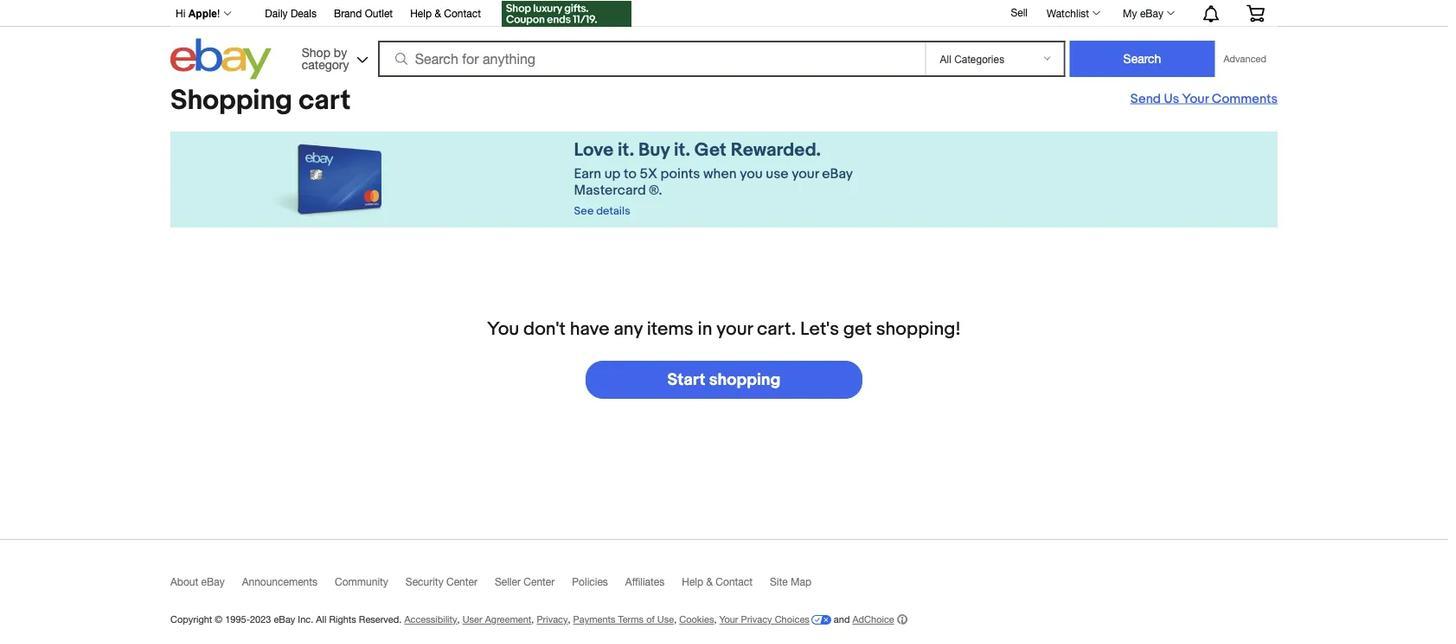 Task type: describe. For each thing, give the bounding box(es) containing it.
your privacy choices link
[[719, 614, 831, 625]]

get the coupon image
[[502, 1, 632, 27]]

sell
[[1011, 6, 1028, 18]]

category
[[302, 57, 349, 71]]

affiliates link
[[625, 576, 682, 596]]

sell link
[[1003, 6, 1036, 18]]

!
[[217, 8, 220, 19]]

you don't have any items in your cart. let's get shopping!
[[487, 318, 961, 340]]

accessibility link
[[404, 614, 457, 625]]

rewarded.
[[731, 138, 821, 161]]

contact inside account navigation
[[444, 7, 481, 19]]

shopping!
[[876, 318, 961, 340]]

4 , from the left
[[674, 614, 677, 625]]

2023
[[250, 614, 271, 625]]

let's
[[800, 318, 839, 340]]

1 , from the left
[[457, 614, 460, 625]]

1 vertical spatial your
[[717, 318, 753, 340]]

when
[[703, 165, 737, 182]]

none submit inside shop by category banner
[[1070, 41, 1215, 77]]

mastercard
[[574, 182, 646, 199]]

1 horizontal spatial help & contact
[[682, 576, 753, 588]]

shopping
[[170, 84, 292, 118]]

about ebay
[[170, 576, 225, 588]]

rights
[[329, 614, 356, 625]]

2 it. from the left
[[674, 138, 690, 161]]

don't
[[523, 318, 566, 340]]

get
[[843, 318, 872, 340]]

help & contact inside account navigation
[[410, 7, 481, 19]]

seller center link
[[495, 576, 572, 596]]

security center link
[[406, 576, 495, 596]]

5 , from the left
[[714, 614, 717, 625]]

get
[[695, 138, 727, 161]]

and adchoice
[[831, 614, 894, 625]]

center for security center
[[446, 576, 478, 588]]

announcements
[[242, 576, 318, 588]]

start
[[667, 370, 705, 390]]

Search for anything text field
[[380, 42, 922, 75]]

earn
[[574, 165, 601, 182]]

use
[[657, 614, 674, 625]]

ebay inside account navigation
[[1140, 7, 1164, 19]]

site map link
[[770, 576, 829, 596]]

up
[[604, 165, 621, 182]]

1 vertical spatial &
[[706, 576, 713, 588]]

daily deals
[[265, 7, 317, 19]]

1 privacy from the left
[[537, 614, 568, 625]]

mastercard image
[[264, 138, 389, 221]]

shop by category button
[[294, 38, 372, 76]]

©
[[215, 614, 222, 625]]

shop
[[302, 45, 330, 59]]

to
[[624, 165, 637, 182]]

see
[[574, 204, 594, 218]]

site
[[770, 576, 788, 588]]

center for seller center
[[524, 576, 555, 588]]

help for the bottom help & contact link
[[682, 576, 703, 588]]

copyright
[[170, 614, 212, 625]]

seller
[[495, 576, 521, 588]]

all
[[316, 614, 326, 625]]

and
[[834, 614, 850, 625]]

& inside account navigation
[[435, 7, 441, 19]]

daily
[[265, 7, 288, 19]]

shopping
[[709, 370, 781, 390]]

brand outlet
[[334, 7, 393, 19]]

in
[[698, 318, 712, 340]]

2 privacy from the left
[[741, 614, 772, 625]]

brand
[[334, 7, 362, 19]]

1 it. from the left
[[618, 138, 634, 161]]

advanced link
[[1215, 42, 1275, 76]]

security
[[406, 576, 444, 588]]

apple
[[188, 8, 217, 19]]

cart
[[299, 84, 351, 118]]

watchlist
[[1047, 7, 1089, 19]]

you
[[740, 165, 763, 182]]

my
[[1123, 7, 1137, 19]]

ebay inside "love it. buy it. get rewarded. earn up to 5x points when you use your ebay mastercard ®. see details"
[[822, 165, 853, 182]]

user agreement link
[[463, 614, 531, 625]]

points
[[660, 165, 700, 182]]

affiliates
[[625, 576, 665, 588]]

payments
[[573, 614, 616, 625]]

cart.
[[757, 318, 796, 340]]

inc.
[[298, 614, 313, 625]]

about
[[170, 576, 198, 588]]

accessibility
[[404, 614, 457, 625]]

my ebay link
[[1114, 3, 1183, 23]]

privacy link
[[537, 614, 568, 625]]

cookies link
[[679, 614, 714, 625]]



Task type: vqa. For each thing, say whether or not it's contained in the screenshot.
LAST ONE Vtg Josef Hospodka Czech Art Glass Vase Lamp Cranberry Pink Mid Century Modern Used
no



Task type: locate. For each thing, give the bounding box(es) containing it.
shop by category banner
[[166, 0, 1278, 84]]

help right outlet
[[410, 7, 432, 19]]

it.
[[618, 138, 634, 161], [674, 138, 690, 161]]

ebay right the use
[[822, 165, 853, 182]]

policies link
[[572, 576, 625, 596]]

your inside "love it. buy it. get rewarded. earn up to 5x points when you use your ebay mastercard ®. see details"
[[792, 165, 819, 182]]

& right outlet
[[435, 7, 441, 19]]

any
[[614, 318, 643, 340]]

privacy
[[537, 614, 568, 625], [741, 614, 772, 625]]

1 horizontal spatial help
[[682, 576, 703, 588]]

5x
[[640, 165, 657, 182]]

0 vertical spatial your
[[792, 165, 819, 182]]

help up cookies link
[[682, 576, 703, 588]]

help for help & contact link to the top
[[410, 7, 432, 19]]

1 horizontal spatial your
[[1182, 91, 1209, 106]]

help & contact link right outlet
[[410, 5, 481, 24]]

2 , from the left
[[531, 614, 534, 625]]

use
[[766, 165, 789, 182]]

start shopping
[[667, 370, 781, 390]]

center
[[446, 576, 478, 588], [524, 576, 555, 588]]

send us your comments
[[1131, 91, 1278, 106]]

0 horizontal spatial contact
[[444, 7, 481, 19]]

your shopping cart is empty image
[[1246, 5, 1266, 22]]

it. up to
[[618, 138, 634, 161]]

ebay right about at the bottom of the page
[[201, 576, 225, 588]]

2 center from the left
[[524, 576, 555, 588]]

1 vertical spatial your
[[719, 614, 738, 625]]

privacy left choices at the right
[[741, 614, 772, 625]]

1 vertical spatial contact
[[716, 576, 753, 588]]

help & contact right outlet
[[410, 7, 481, 19]]

help & contact link
[[410, 5, 481, 24], [682, 576, 770, 596]]

0 horizontal spatial help
[[410, 7, 432, 19]]

ebay right my
[[1140, 7, 1164, 19]]

user
[[463, 614, 482, 625]]

love
[[574, 138, 614, 161]]

outlet
[[365, 7, 393, 19]]

your right cookies link
[[719, 614, 738, 625]]

help & contact
[[410, 7, 481, 19], [682, 576, 753, 588]]

shopping cart
[[170, 84, 351, 118]]

your right us
[[1182, 91, 1209, 106]]

1 vertical spatial help
[[682, 576, 703, 588]]

details
[[596, 204, 630, 218]]

your
[[1182, 91, 1209, 106], [719, 614, 738, 625]]

send
[[1131, 91, 1161, 106]]

daily deals link
[[265, 5, 317, 24]]

shop by category
[[302, 45, 349, 71]]

have
[[570, 318, 610, 340]]

None submit
[[1070, 41, 1215, 77]]

1 horizontal spatial center
[[524, 576, 555, 588]]

1 vertical spatial help & contact link
[[682, 576, 770, 596]]

0 horizontal spatial your
[[717, 318, 753, 340]]

comments
[[1212, 91, 1278, 106]]

, left 'payments'
[[568, 614, 571, 625]]

hi
[[176, 8, 185, 19]]

,
[[457, 614, 460, 625], [531, 614, 534, 625], [568, 614, 571, 625], [674, 614, 677, 625], [714, 614, 717, 625]]

payments terms of use link
[[573, 614, 674, 625]]

help & contact link up cookies link
[[682, 576, 770, 596]]

it. up the points
[[674, 138, 690, 161]]

&
[[435, 7, 441, 19], [706, 576, 713, 588]]

watchlist link
[[1037, 3, 1108, 23]]

map
[[791, 576, 812, 588]]

contact right outlet
[[444, 7, 481, 19]]

0 horizontal spatial help & contact link
[[410, 5, 481, 24]]

0 horizontal spatial &
[[435, 7, 441, 19]]

contact
[[444, 7, 481, 19], [716, 576, 753, 588]]

about ebay link
[[170, 576, 242, 596]]

contact left site
[[716, 576, 753, 588]]

reserved.
[[359, 614, 402, 625]]

love it. buy it. get rewarded. earn up to 5x points when you use your ebay mastercard ®. see details
[[574, 138, 853, 218]]

adchoice
[[853, 614, 894, 625]]

of
[[646, 614, 655, 625]]

0 vertical spatial &
[[435, 7, 441, 19]]

, left privacy "link"
[[531, 614, 534, 625]]

hi apple !
[[176, 8, 220, 19]]

copyright © 1995-2023 ebay inc. all rights reserved. accessibility , user agreement , privacy , payments terms of use , cookies , your privacy choices
[[170, 614, 810, 625]]

0 vertical spatial help & contact
[[410, 7, 481, 19]]

, left cookies link
[[674, 614, 677, 625]]

1 horizontal spatial &
[[706, 576, 713, 588]]

& up cookies
[[706, 576, 713, 588]]

1 horizontal spatial help & contact link
[[682, 576, 770, 596]]

adchoice link
[[853, 614, 907, 625]]

0 vertical spatial your
[[1182, 91, 1209, 106]]

community
[[335, 576, 388, 588]]

0 horizontal spatial center
[[446, 576, 478, 588]]

agreement
[[485, 614, 531, 625]]

cookies
[[679, 614, 714, 625]]

center right the security
[[446, 576, 478, 588]]

your right the use
[[792, 165, 819, 182]]

help
[[410, 7, 432, 19], [682, 576, 703, 588]]

start shopping link
[[586, 361, 863, 399]]

announcements link
[[242, 576, 335, 596]]

buy
[[638, 138, 670, 161]]

1 horizontal spatial contact
[[716, 576, 753, 588]]

1 center from the left
[[446, 576, 478, 588]]

center inside "link"
[[446, 576, 478, 588]]

3 , from the left
[[568, 614, 571, 625]]

0 horizontal spatial privacy
[[537, 614, 568, 625]]

you
[[487, 318, 519, 340]]

, right the use on the left bottom of the page
[[714, 614, 717, 625]]

1 horizontal spatial privacy
[[741, 614, 772, 625]]

items
[[647, 318, 694, 340]]

security center
[[406, 576, 478, 588]]

1995-
[[225, 614, 250, 625]]

site map
[[770, 576, 812, 588]]

advanced
[[1224, 53, 1267, 64]]

ebay left inc.
[[274, 614, 295, 625]]

policies
[[572, 576, 608, 588]]

by
[[334, 45, 347, 59]]

0 vertical spatial contact
[[444, 7, 481, 19]]

0 horizontal spatial your
[[719, 614, 738, 625]]

help inside account navigation
[[410, 7, 432, 19]]

center right seller
[[524, 576, 555, 588]]

privacy down seller center link on the left
[[537, 614, 568, 625]]

0 horizontal spatial help & contact
[[410, 7, 481, 19]]

account navigation
[[166, 0, 1278, 29]]

0 horizontal spatial it.
[[618, 138, 634, 161]]

0 vertical spatial help & contact link
[[410, 5, 481, 24]]

your right in
[[717, 318, 753, 340]]

help & contact up cookies
[[682, 576, 753, 588]]

1 horizontal spatial it.
[[674, 138, 690, 161]]

us
[[1164, 91, 1179, 106]]

, left user
[[457, 614, 460, 625]]

deals
[[291, 7, 317, 19]]

community link
[[335, 576, 406, 596]]

brand outlet link
[[334, 5, 393, 24]]

1 horizontal spatial your
[[792, 165, 819, 182]]

seller center
[[495, 576, 555, 588]]

my ebay
[[1123, 7, 1164, 19]]

0 vertical spatial help
[[410, 7, 432, 19]]

1 vertical spatial help & contact
[[682, 576, 753, 588]]

choices
[[775, 614, 810, 625]]



